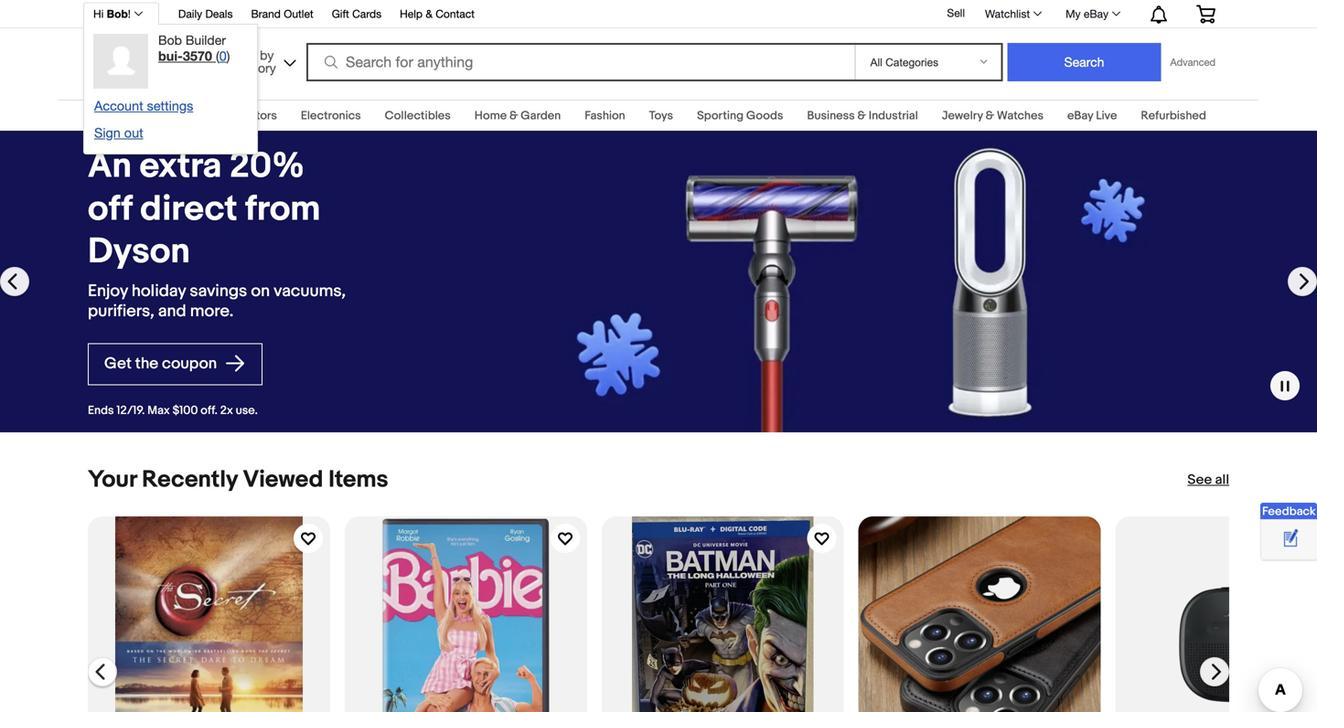 Task type: locate. For each thing, give the bounding box(es) containing it.
outlet
[[284, 7, 314, 20]]

!
[[128, 7, 131, 20]]

& right the help
[[426, 7, 433, 20]]

help & contact link
[[400, 5, 475, 25]]

coupon
[[162, 355, 217, 374]]

bob right hi
[[107, 7, 128, 20]]

0 horizontal spatial bob
[[107, 7, 128, 20]]

jewelry & watches link
[[942, 109, 1044, 123]]

my ebay link
[[1056, 3, 1129, 25]]

ebay left live
[[1068, 109, 1094, 123]]

0
[[219, 49, 227, 64]]

ebay live
[[1068, 109, 1118, 123]]

brand
[[251, 7, 281, 20]]

off.
[[201, 404, 218, 418]]

home up the out
[[111, 109, 143, 123]]

& for jewelry
[[986, 109, 995, 123]]

(
[[216, 49, 219, 64]]

None submit
[[1008, 43, 1162, 81]]

motors link
[[239, 109, 277, 123]]

20%
[[230, 146, 305, 188]]

saved link
[[177, 109, 215, 123]]

business
[[808, 109, 855, 123]]

sign out
[[94, 125, 143, 140]]

shop by category button
[[218, 41, 300, 80]]

bui-3570 banner
[[83, 0, 1230, 154]]

& for help
[[426, 7, 433, 20]]

& inside help & contact link
[[426, 7, 433, 20]]

account navigation
[[83, 0, 1230, 154]]

account settings link
[[94, 98, 193, 113]]

hi
[[93, 7, 104, 20]]

sign
[[94, 125, 121, 140]]

ebay right my
[[1084, 7, 1109, 20]]

0 horizontal spatial home
[[111, 109, 143, 123]]

cards
[[352, 7, 382, 20]]

get the coupon
[[104, 355, 221, 374]]

ends 12/19. max $100 off. 2x use.
[[88, 404, 258, 418]]

watchlist link
[[976, 3, 1051, 25]]

toys link
[[649, 109, 674, 123]]

1 home from the left
[[111, 109, 143, 123]]

)
[[227, 49, 230, 64]]

your shopping cart image
[[1196, 5, 1217, 23]]

garden
[[521, 109, 561, 123]]

account settings
[[94, 98, 193, 113]]

sell link
[[939, 7, 974, 19]]

purifiers,
[[88, 302, 154, 322]]

watches
[[997, 109, 1044, 123]]

contact
[[436, 7, 475, 20]]

home left the garden
[[475, 109, 507, 123]]

jewelry & watches
[[942, 109, 1044, 123]]

more.
[[190, 302, 234, 322]]

& right business
[[858, 109, 867, 123]]

ebay
[[1084, 7, 1109, 20], [1068, 109, 1094, 123]]

bob up bui-
[[158, 32, 182, 48]]

1 vertical spatial bob
[[158, 32, 182, 48]]

bui-
[[158, 48, 183, 64]]

jewelry
[[942, 109, 984, 123]]

help
[[400, 7, 423, 20]]

refurbished link
[[1142, 109, 1207, 123]]

and
[[158, 302, 186, 322]]

holiday
[[132, 281, 186, 301]]

business & industrial link
[[808, 109, 919, 123]]

your recently viewed items link
[[88, 466, 389, 495]]

& left the garden
[[510, 109, 518, 123]]

0 vertical spatial ebay
[[1084, 7, 1109, 20]]

an extra 20% off direct from dyson enjoy holiday savings on vacuums, purifiers, and more.
[[88, 146, 346, 322]]

savings
[[190, 281, 247, 301]]

an
[[88, 146, 132, 188]]

off
[[88, 188, 132, 231]]

ends
[[88, 404, 114, 418]]

sporting
[[697, 109, 744, 123]]

0 link
[[219, 49, 227, 64]]

direct
[[140, 188, 238, 231]]

category
[[226, 60, 276, 76]]

Search for anything text field
[[309, 45, 852, 80]]

see
[[1188, 472, 1213, 489]]

daily deals link
[[178, 5, 233, 25]]

get the coupon link
[[88, 344, 263, 386]]

1 vertical spatial ebay
[[1068, 109, 1094, 123]]

home & garden
[[475, 109, 561, 123]]

use.
[[236, 404, 258, 418]]

advanced link
[[1162, 44, 1225, 81]]

feedback
[[1263, 505, 1317, 519]]

collectibles
[[385, 109, 451, 123]]

3570
[[183, 48, 212, 64]]

none submit inside the bui-3570 'banner'
[[1008, 43, 1162, 81]]

daily
[[178, 7, 202, 20]]

brand outlet link
[[251, 5, 314, 25]]

gift cards
[[332, 7, 382, 20]]

1 horizontal spatial bob
[[158, 32, 182, 48]]

& right "jewelry"
[[986, 109, 995, 123]]

motors
[[239, 109, 277, 123]]

bob
[[107, 7, 128, 20], [158, 32, 182, 48]]

industrial
[[869, 109, 919, 123]]

ebay inside an extra 20% off direct from dyson main content
[[1068, 109, 1094, 123]]

2 home from the left
[[475, 109, 507, 123]]

1 horizontal spatial home
[[475, 109, 507, 123]]

my
[[1066, 7, 1081, 20]]



Task type: vqa. For each thing, say whether or not it's contained in the screenshot.
electric
no



Task type: describe. For each thing, give the bounding box(es) containing it.
items
[[329, 466, 389, 495]]

goods
[[747, 109, 784, 123]]

by
[[260, 48, 274, 63]]

hi bob !
[[93, 7, 131, 20]]

recently
[[142, 466, 238, 495]]

from
[[245, 188, 321, 231]]

home for home & garden
[[475, 109, 507, 123]]

& for business
[[858, 109, 867, 123]]

deals
[[205, 7, 233, 20]]

an extra 20% off direct from dyson link
[[88, 146, 351, 274]]

bui-3570 link
[[158, 48, 216, 64]]

gift cards link
[[332, 5, 382, 25]]

toys
[[649, 109, 674, 123]]

business & industrial
[[808, 109, 919, 123]]

viewed
[[243, 466, 323, 495]]

bob inside bob builder bui-3570 ( 0 )
[[158, 32, 182, 48]]

watchlist
[[986, 7, 1031, 20]]

saved
[[182, 109, 215, 123]]

home & garden link
[[475, 109, 561, 123]]

0 vertical spatial bob
[[107, 7, 128, 20]]

ebay inside 'link'
[[1084, 7, 1109, 20]]

fashion link
[[585, 109, 626, 123]]

daily deals
[[178, 7, 233, 20]]

12/19.
[[117, 404, 145, 418]]

shop
[[226, 48, 256, 63]]

profile picture - bob image
[[93, 34, 148, 89]]

sporting goods link
[[697, 109, 784, 123]]

sign out link
[[94, 125, 143, 140]]

2x
[[220, 404, 233, 418]]

extra
[[140, 146, 222, 188]]

shop by category
[[226, 48, 276, 76]]

the
[[135, 355, 158, 374]]

dyson
[[88, 231, 190, 274]]

& for home
[[510, 109, 518, 123]]

get
[[104, 355, 132, 374]]

electronics link
[[301, 109, 361, 123]]

see all
[[1188, 472, 1230, 489]]

help & contact
[[400, 7, 475, 20]]

brand outlet
[[251, 7, 314, 20]]

refurbished
[[1142, 109, 1207, 123]]

on
[[251, 281, 270, 301]]

ebay live link
[[1068, 109, 1118, 123]]

out
[[124, 125, 143, 140]]

electronics
[[301, 109, 361, 123]]

an extra 20% off direct from dyson main content
[[0, 89, 1318, 713]]

home for home
[[111, 109, 143, 123]]

my ebay
[[1066, 7, 1109, 20]]

builder
[[186, 32, 226, 48]]

max
[[148, 404, 170, 418]]

all
[[1216, 472, 1230, 489]]

fashion
[[585, 109, 626, 123]]

enjoy
[[88, 281, 128, 301]]

bob builder bui-3570 ( 0 )
[[158, 32, 230, 64]]

settings
[[147, 98, 193, 113]]

collectibles link
[[385, 109, 451, 123]]

$100
[[173, 404, 198, 418]]

vacuums,
[[274, 281, 346, 301]]

see all link
[[1188, 471, 1230, 490]]

sporting goods
[[697, 109, 784, 123]]

your recently viewed items
[[88, 466, 389, 495]]

your
[[88, 466, 137, 495]]

live
[[1097, 109, 1118, 123]]

sell
[[948, 7, 966, 19]]

gift
[[332, 7, 349, 20]]



